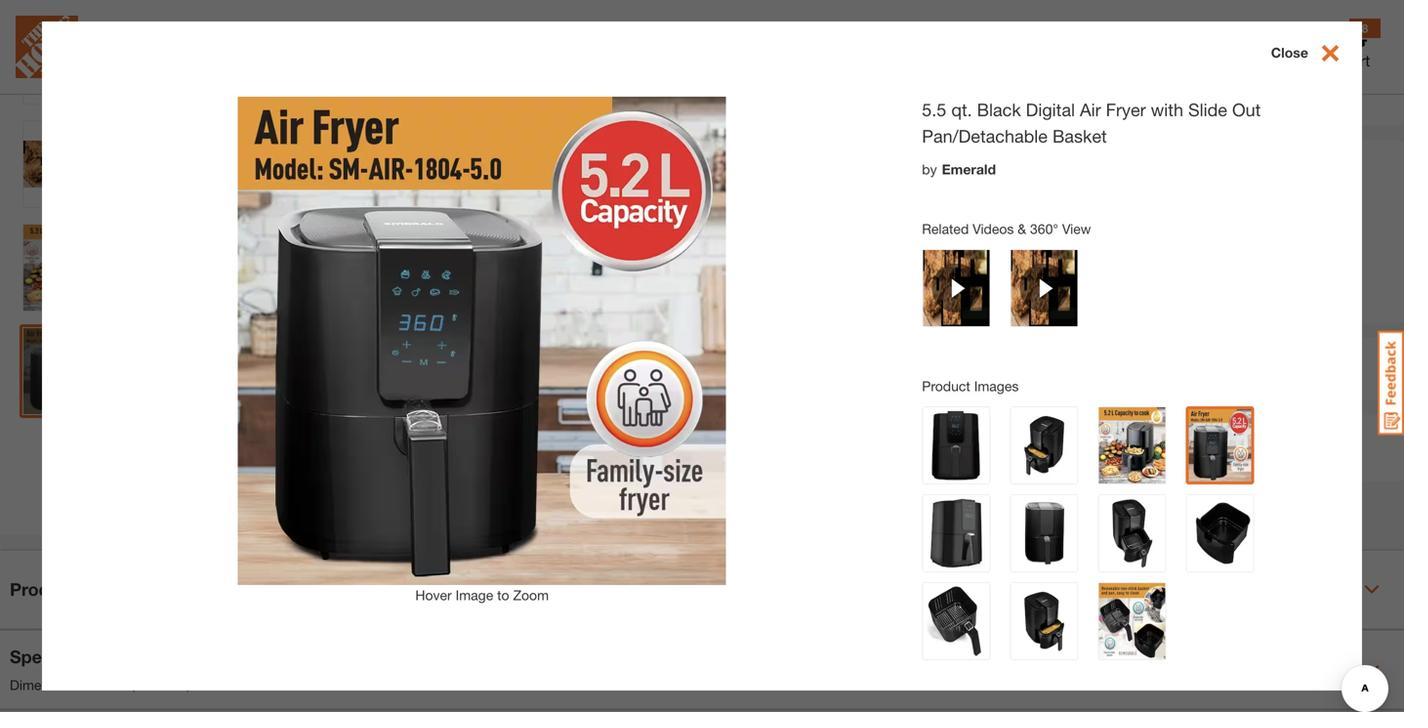Task type: vqa. For each thing, say whether or not it's contained in the screenshot.
the right ,
yes



Task type: describe. For each thing, give the bounding box(es) containing it.
to inside 5.5 qt. black digital air fryer with slide out pan/detachable basket main content
[[497, 587, 509, 603]]

the home depot logo image
[[16, 16, 78, 78]]

what to expect
[[887, 290, 995, 309]]

by
[[922, 161, 937, 177]]

online
[[1154, 427, 1208, 448]]

hover inside button
[[386, 395, 422, 411]]

2
[[916, 220, 924, 239]]

slide
[[1189, 99, 1228, 120]]

hover image to zoom button
[[159, 0, 746, 413]]

option group containing 2 year /
[[881, 212, 1036, 282]]

emerald
[[942, 161, 996, 177]]

w
[[140, 677, 152, 693]]

zoom inside 5.5 qt. black digital air fryer with slide out pan/detachable basket main content
[[513, 587, 549, 603]]

dimensions:
[[10, 677, 85, 693]]

hover image to zoom inside button
[[386, 395, 519, 411]]

related videos & 360° view
[[922, 221, 1091, 237]]

5.5
[[922, 99, 947, 120]]

pan/detachable
[[922, 125, 1048, 146]]

image inside 5.5 qt. black digital air fryer with slide out pan/detachable basket main content
[[456, 587, 494, 603]]

easy
[[945, 427, 985, 448]]

of
[[1080, 453, 1092, 469]]

1 in from the left
[[121, 677, 132, 693]]

1 return from the left
[[886, 453, 927, 469]]

90
[[1027, 453, 1042, 469]]

1 , from the left
[[132, 677, 136, 693]]

images
[[975, 378, 1019, 394]]

2 return from the left
[[1197, 453, 1238, 469]]

within
[[987, 453, 1023, 469]]

feedback link image
[[1378, 330, 1405, 436]]

digital
[[1026, 99, 1075, 120]]

share
[[672, 481, 712, 500]]

product for product details
[[10, 579, 76, 600]]

3 in from the left
[[226, 677, 237, 693]]

black
[[977, 99, 1021, 120]]

& inside 5.5 qt. black digital air fryer with slide out pan/detachable basket main content
[[1018, 221, 1027, 237]]

protect
[[887, 150, 963, 176]]

this
[[931, 453, 953, 469]]

d
[[193, 677, 203, 693]]

free & easy returns in store or online return this item within 90 days of purchase. read return policy
[[886, 427, 1279, 469]]

store
[[1082, 427, 1127, 448]]

read return policy link
[[1161, 451, 1279, 472]]

1 13 from the left
[[102, 677, 118, 693]]

item
[[1018, 150, 1063, 176]]

close
[[1272, 44, 1309, 61]]

item
[[957, 453, 983, 469]]

2 , from the left
[[186, 677, 190, 693]]

air
[[1080, 99, 1101, 120]]

specifications
[[10, 646, 129, 667]]

related
[[922, 221, 969, 237]]

product details
[[10, 579, 139, 600]]

days
[[1046, 453, 1076, 469]]

fryer
[[1106, 99, 1146, 120]]

by emerald
[[922, 161, 996, 177]]

basket
[[1053, 125, 1107, 146]]

/
[[963, 220, 969, 239]]

black emerald air fryers sm air 1804 5 0 66.3 image
[[23, 328, 109, 414]]

h
[[89, 677, 99, 693]]

me button
[[1247, 23, 1310, 70]]

details
[[81, 579, 139, 600]]



Task type: locate. For each thing, give the bounding box(es) containing it.
& inside free & easy returns in store or online return this item within 90 days of purchase. read return policy
[[928, 427, 940, 448]]

qt.
[[952, 99, 973, 120]]

0 horizontal spatial in
[[121, 677, 132, 693]]

5.5 qt. black digital air fryer with slide out pan/detachable basket main content
[[0, 0, 1405, 712]]

protect this item
[[887, 150, 1063, 176]]

specifications dimensions: h 13 in , w 13 in , d 15 in
[[10, 646, 237, 693]]

1 horizontal spatial product
[[922, 378, 971, 394]]

return
[[886, 453, 927, 469], [1197, 453, 1238, 469]]

5.5 qt. black digital air fryer with slide out pan/detachable basket
[[922, 99, 1261, 146]]

1 vertical spatial &
[[928, 427, 940, 448]]

0 vertical spatial to
[[928, 290, 942, 309]]

what to expect button
[[887, 290, 1015, 313]]

1 vertical spatial hover
[[416, 587, 452, 603]]

zoom
[[484, 395, 519, 411], [513, 587, 549, 603]]

$12.00
[[973, 220, 1021, 239]]

13
[[102, 677, 118, 693], [156, 677, 171, 693]]

8
[[1362, 21, 1369, 35]]

black emerald air fryers sm air 1804 5 0 1d.2 image
[[23, 225, 109, 311]]

13 right w on the left
[[156, 677, 171, 693]]

purchase.
[[1096, 453, 1156, 469]]

0 horizontal spatial return
[[886, 453, 927, 469]]

free
[[886, 427, 924, 448]]

in left "d"
[[175, 677, 186, 693]]

0 vertical spatial zoom
[[484, 395, 519, 411]]

no
[[916, 255, 936, 274]]

product
[[922, 378, 971, 394], [10, 579, 76, 600]]

read
[[1161, 453, 1193, 469]]

image
[[426, 395, 464, 411], [456, 587, 494, 603]]

2 vertical spatial to
[[497, 587, 509, 603]]

2 in from the left
[[175, 677, 186, 693]]

product images
[[922, 378, 1019, 394]]

0 horizontal spatial product
[[10, 579, 76, 600]]

to inside button
[[468, 395, 480, 411]]

return right read
[[1197, 453, 1238, 469]]

cart 8
[[1341, 21, 1371, 70]]

2 year / $12.00
[[916, 220, 1021, 239]]

0 horizontal spatial ,
[[132, 677, 136, 693]]

2 horizontal spatial to
[[928, 290, 942, 309]]

1 vertical spatial hover image to zoom
[[416, 587, 549, 603]]

product inside 5.5 qt. black digital air fryer with slide out pan/detachable basket main content
[[922, 378, 971, 394]]

+
[[936, 354, 950, 382]]

videos
[[973, 221, 1014, 237]]

me
[[1268, 51, 1290, 70]]

product inside button
[[10, 579, 76, 600]]

to
[[928, 290, 942, 309], [468, 395, 480, 411], [497, 587, 509, 603]]

or
[[1132, 427, 1150, 448]]

image inside button
[[426, 395, 464, 411]]

0 vertical spatial hover
[[386, 395, 422, 411]]

in left w on the left
[[121, 677, 132, 693]]

0 horizontal spatial to
[[468, 395, 480, 411]]

in
[[121, 677, 132, 693], [175, 677, 186, 693], [226, 677, 237, 693]]

return down free at bottom right
[[886, 453, 927, 469]]

hover
[[386, 395, 422, 411], [416, 587, 452, 603]]

close button
[[1272, 41, 1362, 67]]

0 horizontal spatial &
[[928, 427, 940, 448]]

hover inside 5.5 qt. black digital air fryer with slide out pan/detachable basket main content
[[416, 587, 452, 603]]

2 horizontal spatial in
[[226, 677, 237, 693]]

1 horizontal spatial ,
[[186, 677, 190, 693]]

in right 15
[[226, 677, 237, 693]]

+ button
[[923, 348, 964, 389]]

no thanks
[[916, 255, 987, 274]]

0 vertical spatial hover image to zoom
[[386, 395, 519, 411]]

, left w on the left
[[132, 677, 136, 693]]

out
[[1233, 99, 1261, 120]]

expect
[[946, 290, 995, 309]]

, left "d"
[[186, 677, 190, 693]]

1 vertical spatial to
[[468, 395, 480, 411]]

0 vertical spatial image
[[426, 395, 464, 411]]

15
[[207, 677, 222, 693]]

1 vertical spatial product
[[10, 579, 76, 600]]

1 horizontal spatial to
[[497, 587, 509, 603]]

this
[[969, 150, 1012, 176]]

thanks
[[940, 255, 987, 274]]

what
[[887, 290, 924, 309]]

hover image to zoom inside 5.5 qt. black digital air fryer with slide out pan/detachable basket main content
[[416, 587, 549, 603]]

in
[[1062, 427, 1077, 448]]

6297898667001 image
[[23, 18, 109, 104]]

,
[[132, 677, 136, 693], [186, 677, 190, 693]]

zoom inside button
[[484, 395, 519, 411]]

view
[[1063, 221, 1091, 237]]

policy
[[1242, 453, 1279, 469]]

with
[[1151, 99, 1184, 120]]

hover image to zoom
[[386, 395, 519, 411], [416, 587, 549, 603]]

& up the this
[[928, 427, 940, 448]]

cart
[[1341, 51, 1371, 70]]

product left details
[[10, 579, 76, 600]]

0 vertical spatial &
[[1018, 221, 1027, 237]]

option group
[[881, 212, 1036, 282]]

1 vertical spatial zoom
[[513, 587, 549, 603]]

to inside button
[[928, 290, 942, 309]]

1 vertical spatial image
[[456, 587, 494, 603]]

& left 360°
[[1018, 221, 1027, 237]]

1 horizontal spatial 13
[[156, 677, 171, 693]]

1 horizontal spatial return
[[1197, 453, 1238, 469]]

None field
[[882, 348, 923, 389]]

360°
[[1030, 221, 1059, 237]]

6297898677001 image
[[23, 121, 109, 207]]

returns
[[990, 427, 1057, 448]]

product for product images
[[922, 378, 971, 394]]

0 horizontal spatial 13
[[102, 677, 118, 693]]

product left images
[[922, 378, 971, 394]]

year
[[929, 220, 959, 239]]

share button
[[641, 479, 712, 507]]

&
[[1018, 221, 1027, 237], [928, 427, 940, 448]]

2 13 from the left
[[156, 677, 171, 693]]

13 right h
[[102, 677, 118, 693]]

product details button
[[0, 550, 1405, 629]]

1 horizontal spatial in
[[175, 677, 186, 693]]

close image
[[1309, 41, 1343, 65]]

0 vertical spatial product
[[922, 378, 971, 394]]

1 horizontal spatial &
[[1018, 221, 1027, 237]]



